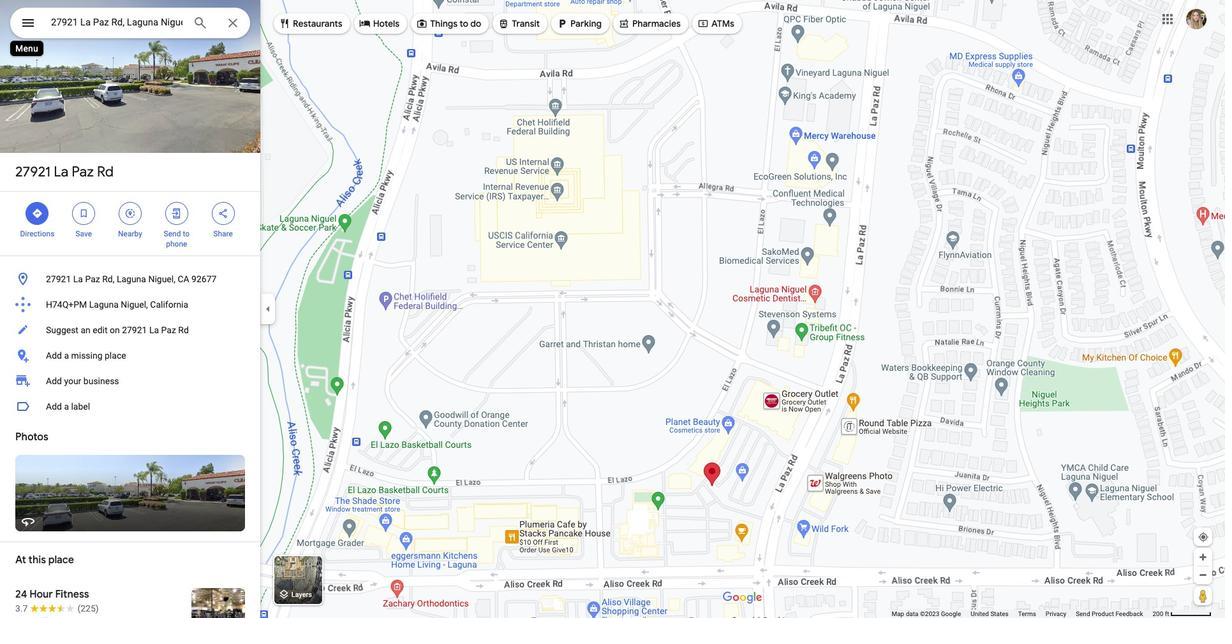 Task type: describe. For each thing, give the bounding box(es) containing it.
27921 la paz rd, laguna niguel, ca 92677
[[46, 274, 217, 285]]


[[416, 17, 428, 31]]

missing
[[71, 351, 102, 361]]

27921 la paz rd, laguna niguel, ca 92677 button
[[0, 267, 260, 292]]

data
[[906, 611, 919, 618]]

 search field
[[10, 8, 250, 41]]

show street view coverage image
[[1194, 587, 1212, 606]]

27921 for 27921 la paz rd
[[15, 163, 51, 181]]

 hotels
[[359, 17, 400, 31]]

send for send to phone
[[164, 230, 181, 239]]


[[32, 207, 43, 221]]

27921 la paz rd
[[15, 163, 114, 181]]

nearby
[[118, 230, 142, 239]]

show your location image
[[1198, 532, 1209, 544]]

200
[[1153, 611, 1164, 618]]


[[498, 17, 509, 31]]

on
[[110, 325, 120, 336]]

add a missing place
[[46, 351, 126, 361]]

to inside send to phone
[[183, 230, 190, 239]]

h74q+pm
[[46, 300, 87, 310]]

rd,
[[102, 274, 115, 285]]

niguel, inside "button"
[[121, 300, 148, 310]]

your
[[64, 377, 81, 387]]

h74q+pm laguna niguel, california button
[[0, 292, 260, 318]]

ca
[[178, 274, 189, 285]]

map
[[892, 611, 904, 618]]

0 horizontal spatial rd
[[97, 163, 114, 181]]

map data ©2023 google
[[892, 611, 961, 618]]

add a label
[[46, 402, 90, 412]]

 transit
[[498, 17, 540, 31]]

collapse side panel image
[[261, 302, 275, 317]]

none field inside 27921 la paz rd, laguna niguel, ca 92677 field
[[51, 15, 183, 30]]

actions for 27921 la paz rd region
[[0, 192, 260, 256]]

add a label button
[[0, 394, 260, 420]]

google maps element
[[0, 0, 1225, 619]]

fitness
[[55, 589, 89, 602]]

united states button
[[971, 611, 1009, 619]]

 atms
[[697, 17, 734, 31]]

 things to do
[[416, 17, 481, 31]]

paz for rd
[[72, 163, 94, 181]]

save
[[76, 230, 92, 239]]

label
[[71, 402, 90, 412]]

privacy button
[[1046, 611, 1066, 619]]

feedback
[[1116, 611, 1143, 618]]

directions
[[20, 230, 54, 239]]

add a missing place button
[[0, 343, 260, 369]]

united
[[971, 611, 989, 618]]

laguna inside the h74q+pm laguna niguel, california "button"
[[89, 300, 119, 310]]

0 horizontal spatial place
[[48, 555, 74, 567]]

united states
[[971, 611, 1009, 618]]

paz for rd,
[[85, 274, 100, 285]]

edit
[[93, 325, 108, 336]]

terms
[[1018, 611, 1036, 618]]

business
[[83, 377, 119, 387]]

200 ft
[[1153, 611, 1169, 618]]

24
[[15, 589, 27, 602]]


[[124, 207, 136, 221]]

send to phone
[[164, 230, 190, 249]]

 parking
[[557, 17, 602, 31]]

suggest
[[46, 325, 78, 336]]

hour
[[29, 589, 53, 602]]

at this place
[[15, 555, 74, 567]]

atms
[[711, 18, 734, 29]]

la for rd
[[54, 163, 68, 181]]

la for rd,
[[73, 274, 83, 285]]

suggest an edit on 27921 la paz rd button
[[0, 318, 260, 343]]


[[557, 17, 568, 31]]

terms button
[[1018, 611, 1036, 619]]

2 vertical spatial la
[[149, 325, 159, 336]]

add your business link
[[0, 369, 260, 394]]



Task type: locate. For each thing, give the bounding box(es) containing it.
pharmacies
[[632, 18, 681, 29]]

a left label
[[64, 402, 69, 412]]

1 vertical spatial send
[[1076, 611, 1090, 618]]


[[217, 207, 229, 221]]

restaurants
[[293, 18, 342, 29]]

0 horizontal spatial la
[[54, 163, 68, 181]]

ft
[[1165, 611, 1169, 618]]

1 vertical spatial niguel,
[[121, 300, 148, 310]]

footer
[[892, 611, 1153, 619]]

0 vertical spatial 27921
[[15, 163, 51, 181]]

0 vertical spatial to
[[460, 18, 468, 29]]


[[20, 14, 36, 32]]

laguna inside 27921 la paz rd, laguna niguel, ca 92677 button
[[117, 274, 146, 285]]

1 horizontal spatial place
[[105, 351, 126, 361]]

3 add from the top
[[46, 402, 62, 412]]

0 vertical spatial la
[[54, 163, 68, 181]]

0 horizontal spatial send
[[164, 230, 181, 239]]

add down 'suggest'
[[46, 351, 62, 361]]

send product feedback
[[1076, 611, 1143, 618]]

states
[[991, 611, 1009, 618]]

1 horizontal spatial to
[[460, 18, 468, 29]]

phone
[[166, 240, 187, 249]]

1 add from the top
[[46, 351, 62, 361]]

1 vertical spatial a
[[64, 402, 69, 412]]

add left label
[[46, 402, 62, 412]]

0 vertical spatial place
[[105, 351, 126, 361]]

place inside button
[[105, 351, 126, 361]]

a
[[64, 351, 69, 361], [64, 402, 69, 412]]


[[359, 17, 371, 31]]

27921 La Paz Rd, Laguna Niguel, CA 92677 field
[[10, 8, 250, 38]]

27921 right on
[[122, 325, 147, 336]]

1 vertical spatial rd
[[178, 325, 189, 336]]

0 horizontal spatial niguel,
[[121, 300, 148, 310]]

footer containing map data ©2023 google
[[892, 611, 1153, 619]]

product
[[1092, 611, 1114, 618]]

1 vertical spatial la
[[73, 274, 83, 285]]

200 ft button
[[1153, 611, 1212, 618]]

2 vertical spatial 27921
[[122, 325, 147, 336]]

google account: michelle dermenjian  
(michelle.dermenjian@adept.ai) image
[[1186, 9, 1207, 29]]

photos
[[15, 431, 48, 444]]

92677
[[192, 274, 217, 285]]

laguna up edit at the bottom of page
[[89, 300, 119, 310]]

send inside button
[[1076, 611, 1090, 618]]

send inside send to phone
[[164, 230, 181, 239]]

send left product
[[1076, 611, 1090, 618]]

send up "phone"
[[164, 230, 181, 239]]

transit
[[512, 18, 540, 29]]

24 hour fitness
[[15, 589, 89, 602]]

rd
[[97, 163, 114, 181], [178, 325, 189, 336]]

1 vertical spatial paz
[[85, 274, 100, 285]]

to
[[460, 18, 468, 29], [183, 230, 190, 239]]

27921 for 27921 la paz rd, laguna niguel, ca 92677
[[46, 274, 71, 285]]

©2023
[[920, 611, 940, 618]]

0 vertical spatial a
[[64, 351, 69, 361]]

laguna
[[117, 274, 146, 285], [89, 300, 119, 310]]

paz
[[72, 163, 94, 181], [85, 274, 100, 285], [161, 325, 176, 336]]

this
[[28, 555, 46, 567]]

to up "phone"
[[183, 230, 190, 239]]

0 vertical spatial rd
[[97, 163, 114, 181]]

0 vertical spatial add
[[46, 351, 62, 361]]

niguel,
[[148, 274, 175, 285], [121, 300, 148, 310]]

things
[[430, 18, 458, 29]]

0 vertical spatial laguna
[[117, 274, 146, 285]]

1 vertical spatial add
[[46, 377, 62, 387]]

california
[[150, 300, 188, 310]]

2 horizontal spatial la
[[149, 325, 159, 336]]

2 vertical spatial add
[[46, 402, 62, 412]]

privacy
[[1046, 611, 1066, 618]]

send
[[164, 230, 181, 239], [1076, 611, 1090, 618]]

a for missing
[[64, 351, 69, 361]]


[[78, 207, 89, 221]]

h74q+pm laguna niguel, california
[[46, 300, 188, 310]]

a for label
[[64, 402, 69, 412]]

parking
[[571, 18, 602, 29]]

0 vertical spatial send
[[164, 230, 181, 239]]

paz left rd,
[[85, 274, 100, 285]]

1 a from the top
[[64, 351, 69, 361]]

0 horizontal spatial to
[[183, 230, 190, 239]]

niguel, left ca
[[148, 274, 175, 285]]

zoom in image
[[1198, 553, 1208, 563]]

to left do
[[460, 18, 468, 29]]

suggest an edit on 27921 la paz rd
[[46, 325, 189, 336]]

1 vertical spatial to
[[183, 230, 190, 239]]

zoom out image
[[1198, 571, 1208, 581]]

at
[[15, 555, 26, 567]]

27921
[[15, 163, 51, 181], [46, 274, 71, 285], [122, 325, 147, 336]]

2 add from the top
[[46, 377, 62, 387]]

27921 up h74q+pm
[[46, 274, 71, 285]]

place right this
[[48, 555, 74, 567]]

rd up actions for 27921 la paz rd region in the left of the page
[[97, 163, 114, 181]]

1 horizontal spatial niguel,
[[148, 274, 175, 285]]

3.7
[[15, 604, 28, 615]]

place
[[105, 351, 126, 361], [48, 555, 74, 567]]

to inside  things to do
[[460, 18, 468, 29]]


[[618, 17, 630, 31]]

add for add a missing place
[[46, 351, 62, 361]]

rd down california
[[178, 325, 189, 336]]

 restaurants
[[279, 17, 342, 31]]

do
[[470, 18, 481, 29]]

google
[[941, 611, 961, 618]]

place down on
[[105, 351, 126, 361]]

3.7 stars 225 reviews image
[[15, 603, 99, 616]]


[[697, 17, 709, 31]]

add
[[46, 351, 62, 361], [46, 377, 62, 387], [46, 402, 62, 412]]

paz down california
[[161, 325, 176, 336]]

0 vertical spatial niguel,
[[148, 274, 175, 285]]

1 horizontal spatial la
[[73, 274, 83, 285]]

niguel, inside button
[[148, 274, 175, 285]]

2 vertical spatial paz
[[161, 325, 176, 336]]

None field
[[51, 15, 183, 30]]

add for add a label
[[46, 402, 62, 412]]

 pharmacies
[[618, 17, 681, 31]]

27921 up 
[[15, 163, 51, 181]]

1 horizontal spatial rd
[[178, 325, 189, 336]]


[[279, 17, 290, 31]]

1 vertical spatial place
[[48, 555, 74, 567]]

1 horizontal spatial send
[[1076, 611, 1090, 618]]

send for send product feedback
[[1076, 611, 1090, 618]]

niguel, down "27921 la paz rd, laguna niguel, ca 92677" at the left top
[[121, 300, 148, 310]]

1 vertical spatial laguna
[[89, 300, 119, 310]]

la
[[54, 163, 68, 181], [73, 274, 83, 285], [149, 325, 159, 336]]

laguna right rd,
[[117, 274, 146, 285]]

27921 la paz rd main content
[[0, 0, 260, 619]]

add left the your
[[46, 377, 62, 387]]

0 vertical spatial paz
[[72, 163, 94, 181]]

add for add your business
[[46, 377, 62, 387]]

send product feedback button
[[1076, 611, 1143, 619]]

(225)
[[77, 604, 99, 615]]

a left missing
[[64, 351, 69, 361]]

layers
[[291, 592, 312, 600]]

share
[[213, 230, 233, 239]]

footer inside google maps element
[[892, 611, 1153, 619]]

hotels
[[373, 18, 400, 29]]

1 vertical spatial 27921
[[46, 274, 71, 285]]

rd inside suggest an edit on 27921 la paz rd button
[[178, 325, 189, 336]]

paz up 
[[72, 163, 94, 181]]

an
[[81, 325, 90, 336]]

2 a from the top
[[64, 402, 69, 412]]

 button
[[10, 8, 46, 41]]


[[171, 207, 182, 221]]

add your business
[[46, 377, 119, 387]]



Task type: vqa. For each thing, say whether or not it's contained in the screenshot.


